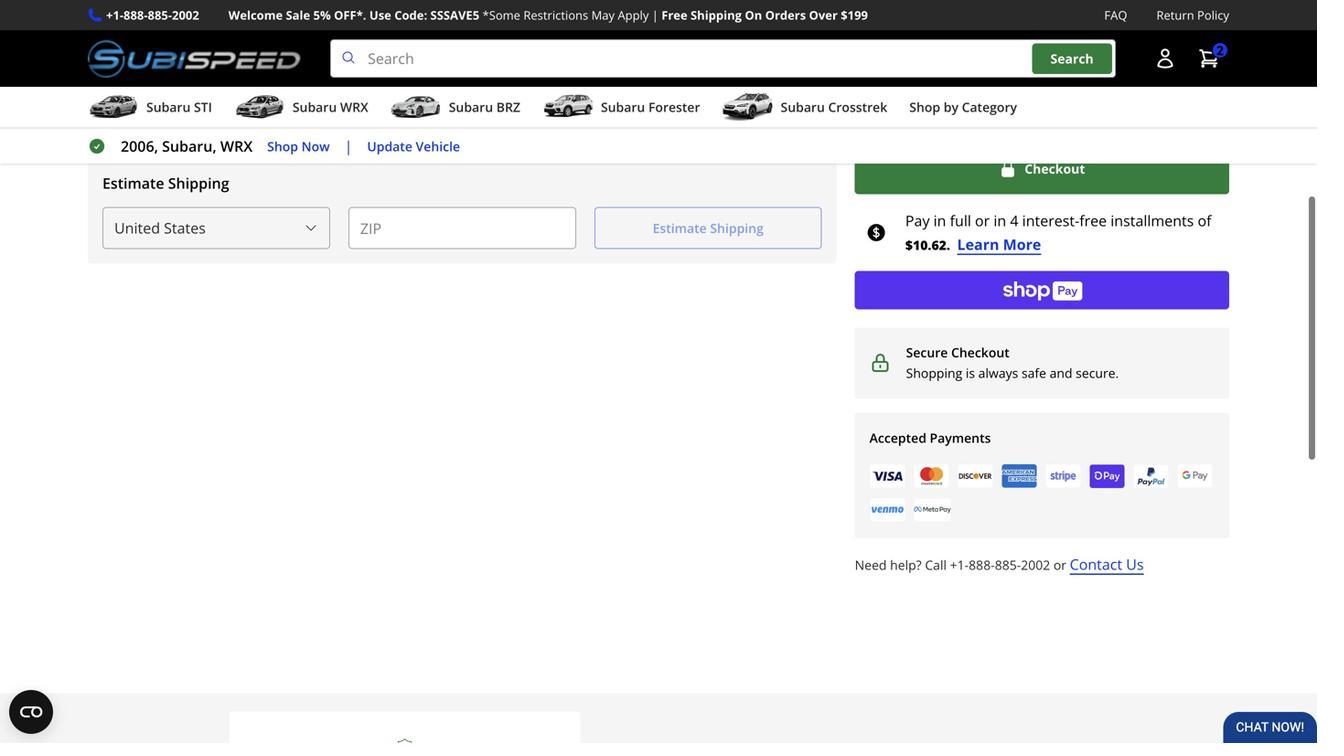 Task type: locate. For each thing, give the bounding box(es) containing it.
sssave5
[[431, 7, 480, 23]]

$9.98 up a subaru crosstrek thumbnail image
[[720, 63, 753, 81]]

+1- right call
[[950, 557, 969, 574]]

1 horizontal spatial 885-
[[995, 557, 1021, 574]]

installments
[[1111, 211, 1194, 230]]

0 horizontal spatial shipping
[[168, 174, 229, 193]]

subispeed logo image
[[88, 39, 301, 78]]

0 vertical spatial wrx
[[340, 98, 369, 116]]

0 vertical spatial 888-
[[124, 7, 148, 23]]

1 horizontal spatial in
[[994, 211, 1007, 230]]

discover image
[[958, 464, 994, 490]]

a subaru crosstrek thumbnail image image
[[722, 93, 774, 121]]

1 horizontal spatial shop
[[910, 98, 941, 116]]

0 vertical spatial and
[[905, 61, 925, 78]]

decrement image
[[565, 63, 583, 81]]

shop now link
[[267, 136, 330, 157]]

0 horizontal spatial checkout
[[952, 344, 1010, 361]]

1 vertical spatial chemical
[[238, 34, 289, 50]]

shipping down subaru,
[[168, 174, 229, 193]]

+1- up subispeed logo
[[106, 7, 124, 23]]

1 vertical spatial shop
[[267, 137, 298, 155]]

checkout inside secure checkout shopping is always safe and secure.
[[952, 344, 1010, 361]]

a subaru sti thumbnail image image
[[88, 93, 139, 121]]

2 horizontal spatial shipping
[[855, 61, 901, 78]]

taxes
[[928, 61, 956, 78]]

+1-888-885-2002 link
[[106, 5, 199, 25]]

1 vertical spatial +1-
[[950, 557, 969, 574]]

0 vertical spatial shop
[[910, 98, 941, 116]]

shop for shop now
[[267, 137, 298, 155]]

0 horizontal spatial policy
[[973, 111, 1006, 128]]

or inside need help? call +1-888-885-2002 or contact us
[[1054, 557, 1067, 574]]

or
[[975, 211, 990, 230], [1054, 557, 1067, 574]]

|
[[652, 7, 659, 23], [345, 136, 353, 156]]

wrx down remove
[[220, 136, 253, 156]]

.
[[947, 236, 951, 254]]

estimate shipping button
[[102, 174, 822, 193]]

apply
[[618, 7, 649, 23]]

shop left now
[[267, 137, 298, 155]]

subaru brz button
[[390, 91, 521, 127]]

885-
[[148, 7, 172, 23], [995, 557, 1021, 574]]

need help? call +1-888-885-2002 or contact us
[[855, 555, 1144, 575]]

1 subaru from the left
[[146, 98, 191, 116]]

subaru wrx button
[[234, 91, 369, 127]]

shop by category button
[[910, 91, 1017, 127]]

secure
[[906, 344, 948, 361]]

pay in full or in 4 interest-free installments of $10.62 . learn more
[[906, 211, 1212, 254]]

1 horizontal spatial checkout
[[1025, 160, 1086, 178]]

subaru
[[146, 98, 191, 116], [293, 98, 337, 116], [449, 98, 493, 116], [601, 98, 645, 116], [781, 98, 825, 116]]

chemical guys heavy duty ultra clear detailing bucket 4.5 gal - universal link
[[238, 34, 500, 70]]

1 vertical spatial checkout
[[952, 344, 1010, 361]]

888-
[[124, 7, 148, 23], [969, 557, 995, 574]]

buy with shop pay image
[[1002, 280, 1083, 301]]

0 vertical spatial checkout
[[1025, 160, 1086, 178]]

shipping left on at the top of page
[[691, 7, 742, 23]]

1 vertical spatial wrx
[[220, 136, 253, 156]]

and inside by clicking checkout, you confirm agreement to the and included privacy policy
[[855, 111, 876, 128]]

in left '4'
[[994, 211, 1007, 230]]

orders
[[766, 7, 806, 23]]

country select image
[[304, 221, 318, 236]]

and left taxes
[[905, 61, 925, 78]]

restrictions
[[524, 7, 589, 23]]

subaru crosstrek button
[[722, 91, 888, 127]]

shoppay image
[[1089, 464, 1126, 490]]

1 horizontal spatial policy
[[1198, 7, 1230, 23]]

1 horizontal spatial |
[[652, 7, 659, 23]]

3 subaru from the left
[[449, 98, 493, 116]]

0 horizontal spatial 888-
[[124, 7, 148, 23]]

Country Select button
[[102, 207, 330, 249]]

0 vertical spatial chemical
[[238, 7, 297, 25]]

subaru up now
[[293, 98, 337, 116]]

update vehicle button
[[367, 136, 460, 157]]

shop by category
[[910, 98, 1017, 116]]

confirm
[[991, 92, 1032, 108]]

amex image
[[1002, 464, 1038, 490]]

0 horizontal spatial or
[[975, 211, 990, 230]]

is
[[966, 365, 975, 382]]

shop for shop by category
[[910, 98, 941, 116]]

remove button
[[238, 102, 284, 120]]

and right safe
[[1050, 365, 1073, 382]]

guys up gal
[[292, 34, 319, 50]]

return policy
[[1157, 7, 1230, 23]]

2
[[1217, 42, 1224, 59]]

welcome
[[229, 7, 283, 23]]

+1-
[[106, 7, 124, 23], [950, 557, 969, 574]]

1 chemical from the top
[[238, 7, 297, 25]]

2002 left the contact
[[1021, 557, 1051, 574]]

2006,
[[121, 136, 158, 156]]

2 subaru from the left
[[293, 98, 337, 116]]

sale
[[286, 7, 310, 23]]

4 subaru from the left
[[601, 98, 645, 116]]

2 horizontal spatial and
[[1050, 365, 1073, 382]]

or inside pay in full or in 4 interest-free installments of $10.62 . learn more
[[975, 211, 990, 230]]

0 horizontal spatial and
[[855, 111, 876, 128]]

0 vertical spatial 885-
[[148, 7, 172, 23]]

in
[[934, 211, 947, 230], [994, 211, 1007, 230]]

2002 inside need help? call +1-888-885-2002 or contact us
[[1021, 557, 1051, 574]]

0 horizontal spatial $9.98
[[720, 63, 753, 81]]

888- inside +1-888-885-2002 link
[[124, 7, 148, 23]]

888- inside need help? call +1-888-885-2002 or contact us
[[969, 557, 995, 574]]

or left the contact
[[1054, 557, 1067, 574]]

wrx down "universal"
[[340, 98, 369, 116]]

shipping
[[691, 7, 742, 23], [855, 61, 901, 78], [168, 174, 229, 193]]

0 vertical spatial policy
[[1198, 7, 1230, 23]]

1 horizontal spatial wrx
[[340, 98, 369, 116]]

shop inside dropdown button
[[910, 98, 941, 116]]

1 vertical spatial shipping
[[855, 61, 901, 78]]

$9.98 up subaru crosstrek dropdown button
[[789, 63, 822, 80]]

faq link
[[1105, 5, 1128, 25]]

wrx inside dropdown button
[[340, 98, 369, 116]]

1 horizontal spatial 2002
[[1021, 557, 1051, 574]]

subaru right a subaru crosstrek thumbnail image
[[781, 98, 825, 116]]

0 vertical spatial shipping
[[691, 7, 742, 23]]

0 vertical spatial 2002
[[172, 7, 199, 23]]

estimate shipping
[[102, 174, 229, 193]]

subaru down increment image
[[601, 98, 645, 116]]

1 vertical spatial 2002
[[1021, 557, 1051, 574]]

policy up the 2
[[1198, 7, 1230, 23]]

888- right call
[[969, 557, 995, 574]]

$10.62
[[906, 236, 947, 254]]

pay
[[906, 211, 930, 230]]

subaru for subaru sti
[[146, 98, 191, 116]]

$9.98
[[789, 63, 822, 80], [720, 63, 753, 81]]

checkout
[[1030, 61, 1078, 78]]

2 button
[[1190, 40, 1230, 77]]

wrx
[[340, 98, 369, 116], [220, 136, 253, 156]]

metapay image
[[915, 508, 951, 514]]

policy down you
[[973, 111, 1006, 128]]

checkout up interest-
[[1025, 160, 1086, 178]]

checkout up is on the right of page
[[952, 344, 1010, 361]]

| right now
[[345, 136, 353, 156]]

in
[[238, 78, 250, 94]]

0 horizontal spatial 885-
[[148, 7, 172, 23]]

subaru for subaru forester
[[601, 98, 645, 116]]

1 horizontal spatial and
[[905, 61, 925, 78]]

over
[[809, 7, 838, 23]]

chemical guys chemical guys heavy duty ultra clear detailing bucket 4.5 gal - universal in stock remove
[[238, 7, 500, 119]]

1 horizontal spatial or
[[1054, 557, 1067, 574]]

0 horizontal spatial |
[[345, 136, 353, 156]]

full
[[950, 211, 972, 230]]

guys left "off*."
[[300, 7, 331, 25]]

search input field
[[330, 39, 1116, 78]]

885- right call
[[995, 557, 1021, 574]]

code:
[[395, 7, 427, 23]]

*some
[[483, 7, 521, 23]]

subaru forester
[[601, 98, 700, 116]]

1 vertical spatial |
[[345, 136, 353, 156]]

shop left by
[[910, 98, 941, 116]]

need
[[855, 557, 887, 574]]

guys
[[300, 7, 331, 25], [292, 34, 319, 50]]

welcome sale 5% off*. use code: sssave5 *some restrictions may apply | free shipping on orders over $199
[[229, 7, 868, 23]]

bucket
[[238, 53, 276, 70]]

visa image
[[870, 464, 906, 490]]

None number field
[[560, 50, 663, 94]]

checkout,
[[913, 92, 966, 108]]

0 vertical spatial |
[[652, 7, 659, 23]]

subaru for subaru crosstrek
[[781, 98, 825, 116]]

1 vertical spatial 888-
[[969, 557, 995, 574]]

5 subaru from the left
[[781, 98, 825, 116]]

1 vertical spatial 885-
[[995, 557, 1021, 574]]

1 vertical spatial and
[[855, 111, 876, 128]]

2 vertical spatial and
[[1050, 365, 1073, 382]]

clear
[[419, 34, 448, 50]]

1 horizontal spatial +1-
[[950, 557, 969, 574]]

shipping up the clicking
[[855, 61, 901, 78]]

interest-
[[1023, 211, 1080, 230]]

checkout
[[1025, 160, 1086, 178], [952, 344, 1010, 361]]

| left free
[[652, 7, 659, 23]]

and down by
[[855, 111, 876, 128]]

subaru sti button
[[88, 91, 212, 127]]

888- up subispeed logo
[[124, 7, 148, 23]]

-
[[320, 53, 324, 70]]

885- inside need help? call +1-888-885-2002 or contact us
[[995, 557, 1021, 574]]

policy
[[1198, 7, 1230, 23], [973, 111, 1006, 128]]

a subaru brz thumbnail image image
[[390, 93, 442, 121]]

1 horizontal spatial $9.98
[[789, 63, 822, 80]]

0 horizontal spatial in
[[934, 211, 947, 230]]

or right full
[[975, 211, 990, 230]]

search button
[[1033, 43, 1112, 74]]

free
[[662, 7, 688, 23]]

885- up subispeed logo
[[148, 7, 172, 23]]

1 vertical spatial policy
[[973, 111, 1006, 128]]

shopping
[[906, 365, 963, 382]]

faq
[[1105, 7, 1128, 23]]

in left full
[[934, 211, 947, 230]]

30 day, 100% satisfaction guarantee image
[[396, 738, 414, 744]]

privacy policy link
[[928, 110, 1006, 130]]

1 in from the left
[[934, 211, 947, 230]]

2002 up subispeed logo
[[172, 7, 199, 23]]

subaru left sti
[[146, 98, 191, 116]]

accepted payments
[[870, 429, 991, 447]]

0 horizontal spatial shop
[[267, 137, 298, 155]]

googlepay image
[[1177, 464, 1214, 490]]

1 horizontal spatial 888-
[[969, 557, 995, 574]]

crosstrek
[[829, 98, 888, 116]]

+1-888-885-2002
[[106, 7, 199, 23]]

1 vertical spatial or
[[1054, 557, 1067, 574]]

0 horizontal spatial +1-
[[106, 7, 124, 23]]

subaru left the brz
[[449, 98, 493, 116]]

0 vertical spatial or
[[975, 211, 990, 230]]



Task type: describe. For each thing, give the bounding box(es) containing it.
checkout inside button
[[1025, 160, 1086, 178]]

stripe image
[[1046, 464, 1082, 490]]

to
[[1097, 92, 1108, 108]]

agreement
[[1035, 92, 1094, 108]]

contact
[[1070, 555, 1123, 575]]

stock
[[253, 78, 285, 94]]

detailing
[[451, 34, 500, 50]]

payments
[[930, 429, 991, 447]]

learn more link
[[954, 235, 1042, 254]]

by clicking checkout, you confirm agreement to the and included privacy policy
[[855, 92, 1128, 128]]

subaru brz
[[449, 98, 521, 116]]

shipping and taxes calculated at checkout
[[855, 61, 1078, 78]]

contact us link
[[1070, 555, 1144, 575]]

1 vertical spatial guys
[[292, 34, 319, 50]]

Zip text field
[[349, 207, 576, 249]]

clicking
[[871, 92, 910, 108]]

more
[[1003, 235, 1042, 254]]

checkout button
[[855, 144, 1230, 194]]

by
[[944, 98, 959, 116]]

subaru for subaru brz
[[449, 98, 493, 116]]

button image
[[1155, 48, 1177, 70]]

gal
[[299, 53, 317, 70]]

return
[[1157, 7, 1195, 23]]

secure.
[[1076, 365, 1119, 382]]

universal
[[327, 53, 379, 70]]

now
[[302, 137, 330, 155]]

2 vertical spatial shipping
[[168, 174, 229, 193]]

paypal image
[[1133, 464, 1170, 490]]

and inside secure checkout shopping is always safe and secure.
[[1050, 365, 1073, 382]]

subaru for subaru wrx
[[293, 98, 337, 116]]

2006, subaru, wrx
[[121, 136, 253, 156]]

policy inside by clicking checkout, you confirm agreement to the and included privacy policy
[[973, 111, 1006, 128]]

subaru crosstrek
[[781, 98, 888, 116]]

by
[[855, 92, 868, 108]]

return policy link
[[1157, 5, 1230, 25]]

+1- inside need help? call +1-888-885-2002 or contact us
[[950, 557, 969, 574]]

the
[[1111, 92, 1128, 108]]

may
[[592, 7, 615, 23]]

call
[[925, 557, 947, 574]]

learn
[[958, 235, 1000, 254]]

2 in from the left
[[994, 211, 1007, 230]]

safe
[[1022, 365, 1047, 382]]

free
[[1080, 211, 1107, 230]]

0 horizontal spatial wrx
[[220, 136, 253, 156]]

calculated
[[959, 61, 1013, 78]]

subaru wrx
[[293, 98, 369, 116]]

help?
[[890, 557, 922, 574]]

increment image
[[640, 63, 658, 81]]

0 horizontal spatial 2002
[[172, 7, 199, 23]]

always
[[979, 365, 1019, 382]]

4
[[1011, 211, 1019, 230]]

mastercard image
[[914, 464, 950, 490]]

use
[[370, 7, 391, 23]]

included
[[879, 111, 925, 128]]

5%
[[313, 7, 331, 23]]

ultra
[[389, 34, 416, 50]]

subaru sti
[[146, 98, 212, 116]]

1 horizontal spatial shipping
[[691, 7, 742, 23]]

0 vertical spatial guys
[[300, 7, 331, 25]]

update vehicle
[[367, 137, 460, 155]]

sti
[[194, 98, 212, 116]]

cheacc106 chemical guys heavy duty ultra clear detailing bucket 4.5 gal, image
[[95, 6, 227, 138]]

heavy
[[322, 34, 356, 50]]

subaru,
[[162, 136, 217, 156]]

duty
[[359, 34, 386, 50]]

2 chemical from the top
[[238, 34, 289, 50]]

subaru forester button
[[543, 91, 700, 127]]

us
[[1127, 555, 1144, 575]]

off*.
[[334, 7, 366, 23]]

remove
[[238, 103, 284, 119]]

4.5
[[279, 53, 296, 70]]

vehicle
[[416, 137, 460, 155]]

shop now
[[267, 137, 330, 155]]

a subaru wrx thumbnail image image
[[234, 93, 285, 121]]

privacy
[[928, 111, 969, 128]]

a subaru forester thumbnail image image
[[543, 93, 594, 121]]

policy inside return policy link
[[1198, 7, 1230, 23]]

search
[[1051, 50, 1094, 67]]

forester
[[649, 98, 700, 116]]

secure checkout shopping is always safe and secure.
[[906, 344, 1119, 382]]

estimate
[[102, 174, 164, 193]]

0 vertical spatial +1-
[[106, 7, 124, 23]]

of
[[1198, 211, 1212, 230]]

update
[[367, 137, 413, 155]]

accepted
[[870, 429, 927, 447]]

venmo image
[[870, 497, 906, 524]]

brz
[[497, 98, 521, 116]]

$199
[[841, 7, 868, 23]]

at
[[1016, 61, 1027, 78]]

open widget image
[[9, 691, 53, 735]]



Task type: vqa. For each thing, say whether or not it's contained in the screenshot.
Us
yes



